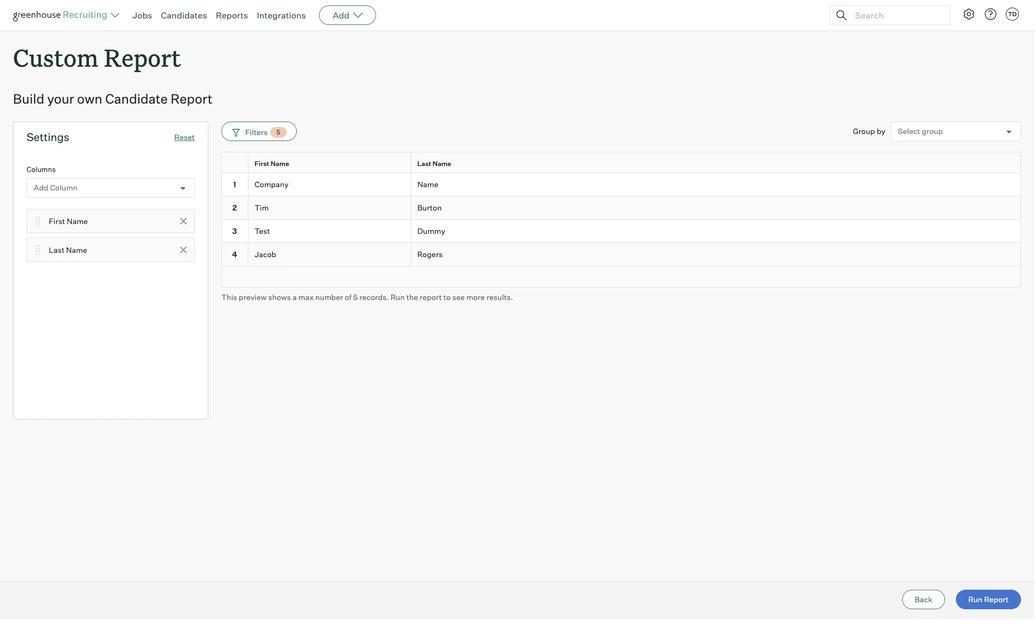 Task type: vqa. For each thing, say whether or not it's contained in the screenshot.
third row
yes



Task type: describe. For each thing, give the bounding box(es) containing it.
filters
[[245, 128, 268, 137]]

records.
[[360, 292, 389, 302]]

first name inside column header
[[255, 160, 290, 168]]

add for add
[[333, 10, 350, 21]]

1 cell
[[222, 173, 249, 197]]

results.
[[487, 292, 514, 302]]

build
[[13, 91, 44, 107]]

configure image
[[963, 8, 976, 21]]

0 horizontal spatial last
[[49, 245, 65, 254]]

td
[[1009, 10, 1018, 18]]

see
[[453, 292, 465, 302]]

shows
[[269, 292, 291, 302]]

this preview shows a max number of 5 records. run the report to see more results.
[[222, 292, 514, 302]]

filter image
[[231, 128, 240, 137]]

tim
[[255, 203, 269, 212]]

4 cell
[[222, 243, 249, 266]]

group by
[[854, 127, 886, 136]]

1 vertical spatial report
[[171, 91, 213, 107]]

column
[[50, 183, 78, 192]]

number
[[316, 292, 343, 302]]

your
[[47, 91, 74, 107]]

build your own candidate report
[[13, 91, 213, 107]]

2 cell
[[222, 197, 249, 220]]

rogers
[[418, 250, 443, 259]]

td button
[[1004, 5, 1022, 23]]

row containing 1
[[222, 173, 1022, 197]]

run report button
[[957, 590, 1022, 610]]

last name inside "row"
[[418, 160, 452, 168]]

1 vertical spatial first name
[[49, 216, 88, 226]]

custom
[[13, 41, 98, 73]]

custom report
[[13, 41, 181, 73]]

the
[[407, 292, 418, 302]]

integrations link
[[257, 10, 306, 21]]

name inside column header
[[271, 160, 290, 168]]

select
[[899, 127, 921, 136]]

0 horizontal spatial first
[[49, 216, 65, 226]]

reset
[[174, 133, 195, 142]]

4
[[232, 250, 237, 259]]

test
[[255, 226, 270, 236]]

group
[[923, 127, 944, 136]]

back button
[[903, 590, 946, 610]]

company
[[255, 180, 289, 189]]

burton
[[418, 203, 442, 212]]

0 horizontal spatial run
[[391, 292, 405, 302]]

back
[[915, 595, 933, 604]]

candidates
[[161, 10, 207, 21]]

0 horizontal spatial last name
[[49, 245, 87, 254]]

reports
[[216, 10, 248, 21]]

jacob
[[255, 250, 276, 259]]

row group containing 1
[[222, 173, 1022, 266]]

report for custom report
[[104, 41, 181, 73]]

integrations
[[257, 10, 306, 21]]

jobs link
[[132, 10, 152, 21]]



Task type: locate. For each thing, give the bounding box(es) containing it.
a
[[293, 292, 297, 302]]

Search text field
[[853, 7, 941, 23]]

report for run report
[[985, 595, 1009, 604]]

first down add column in the top of the page
[[49, 216, 65, 226]]

first name up company
[[255, 160, 290, 168]]

1 horizontal spatial first
[[255, 160, 269, 168]]

0 horizontal spatial 5
[[277, 128, 281, 136]]

add inside popup button
[[333, 10, 350, 21]]

1 vertical spatial last name
[[49, 245, 87, 254]]

more
[[467, 292, 485, 302]]

add button
[[319, 5, 376, 25]]

group
[[854, 127, 876, 136]]

1 vertical spatial last
[[49, 245, 65, 254]]

0 horizontal spatial first name
[[49, 216, 88, 226]]

own
[[77, 91, 102, 107]]

name
[[271, 160, 290, 168], [433, 160, 452, 168], [418, 180, 439, 189], [67, 216, 88, 226], [66, 245, 87, 254]]

run right back
[[969, 595, 983, 604]]

run
[[391, 292, 405, 302], [969, 595, 983, 604]]

row
[[222, 152, 1022, 175], [222, 173, 1022, 197], [222, 197, 1022, 220], [222, 220, 1022, 243], [222, 243, 1022, 266]]

0 vertical spatial last
[[418, 160, 432, 168]]

candidates link
[[161, 10, 207, 21]]

row containing 4
[[222, 243, 1022, 266]]

0 horizontal spatial add
[[34, 183, 48, 192]]

1 vertical spatial add
[[34, 183, 48, 192]]

5 row from the top
[[222, 243, 1022, 266]]

add column
[[34, 183, 78, 192]]

1
[[233, 180, 236, 189]]

preview
[[239, 292, 267, 302]]

reset link
[[174, 133, 195, 142]]

to
[[444, 292, 451, 302]]

first name down the column
[[49, 216, 88, 226]]

reports link
[[216, 10, 248, 21]]

0 vertical spatial last name
[[418, 160, 452, 168]]

2 row from the top
[[222, 173, 1022, 197]]

dummy
[[418, 226, 446, 236]]

row containing 2
[[222, 197, 1022, 220]]

1 vertical spatial run
[[969, 595, 983, 604]]

2 vertical spatial report
[[985, 595, 1009, 604]]

0 vertical spatial first name
[[255, 160, 290, 168]]

0 vertical spatial first
[[255, 160, 269, 168]]

5 right filters
[[277, 128, 281, 136]]

3
[[232, 226, 237, 236]]

report
[[104, 41, 181, 73], [171, 91, 213, 107], [985, 595, 1009, 604]]

1 vertical spatial 5
[[353, 292, 358, 302]]

report
[[420, 292, 442, 302]]

row containing first name
[[222, 152, 1022, 175]]

jobs
[[132, 10, 152, 21]]

4 row from the top
[[222, 220, 1022, 243]]

td button
[[1007, 8, 1020, 21]]

0 vertical spatial report
[[104, 41, 181, 73]]

0 vertical spatial 5
[[277, 128, 281, 136]]

table containing 1
[[222, 152, 1022, 288]]

add
[[333, 10, 350, 21], [34, 183, 48, 192]]

5 right of on the left top
[[353, 292, 358, 302]]

run left the at the top of the page
[[391, 292, 405, 302]]

1 horizontal spatial last name
[[418, 160, 452, 168]]

last inside table
[[418, 160, 432, 168]]

last
[[418, 160, 432, 168], [49, 245, 65, 254]]

0 vertical spatial run
[[391, 292, 405, 302]]

max
[[299, 292, 314, 302]]

3 cell
[[222, 220, 249, 243]]

first name column header
[[249, 153, 414, 175]]

first inside first name column header
[[255, 160, 269, 168]]

this
[[222, 292, 237, 302]]

1 horizontal spatial run
[[969, 595, 983, 604]]

last name
[[418, 160, 452, 168], [49, 245, 87, 254]]

row containing 3
[[222, 220, 1022, 243]]

row group
[[222, 173, 1022, 266]]

0 vertical spatial add
[[333, 10, 350, 21]]

1 row from the top
[[222, 152, 1022, 175]]

name inside row group
[[418, 180, 439, 189]]

run report
[[969, 595, 1009, 604]]

2
[[233, 203, 237, 212]]

first up company
[[255, 160, 269, 168]]

1 vertical spatial first
[[49, 216, 65, 226]]

columns
[[27, 165, 56, 174]]

table
[[222, 152, 1022, 288]]

1 horizontal spatial last
[[418, 160, 432, 168]]

report inside button
[[985, 595, 1009, 604]]

add for add column
[[34, 183, 48, 192]]

5
[[277, 128, 281, 136], [353, 292, 358, 302]]

candidate
[[105, 91, 168, 107]]

settings
[[27, 130, 69, 144]]

greenhouse recruiting image
[[13, 9, 111, 22]]

first name
[[255, 160, 290, 168], [49, 216, 88, 226]]

column header
[[222, 153, 251, 175]]

1 horizontal spatial first name
[[255, 160, 290, 168]]

of
[[345, 292, 352, 302]]

first
[[255, 160, 269, 168], [49, 216, 65, 226]]

select group
[[899, 127, 944, 136]]

1 horizontal spatial add
[[333, 10, 350, 21]]

1 horizontal spatial 5
[[353, 292, 358, 302]]

3 row from the top
[[222, 197, 1022, 220]]

by
[[877, 127, 886, 136]]

run inside button
[[969, 595, 983, 604]]



